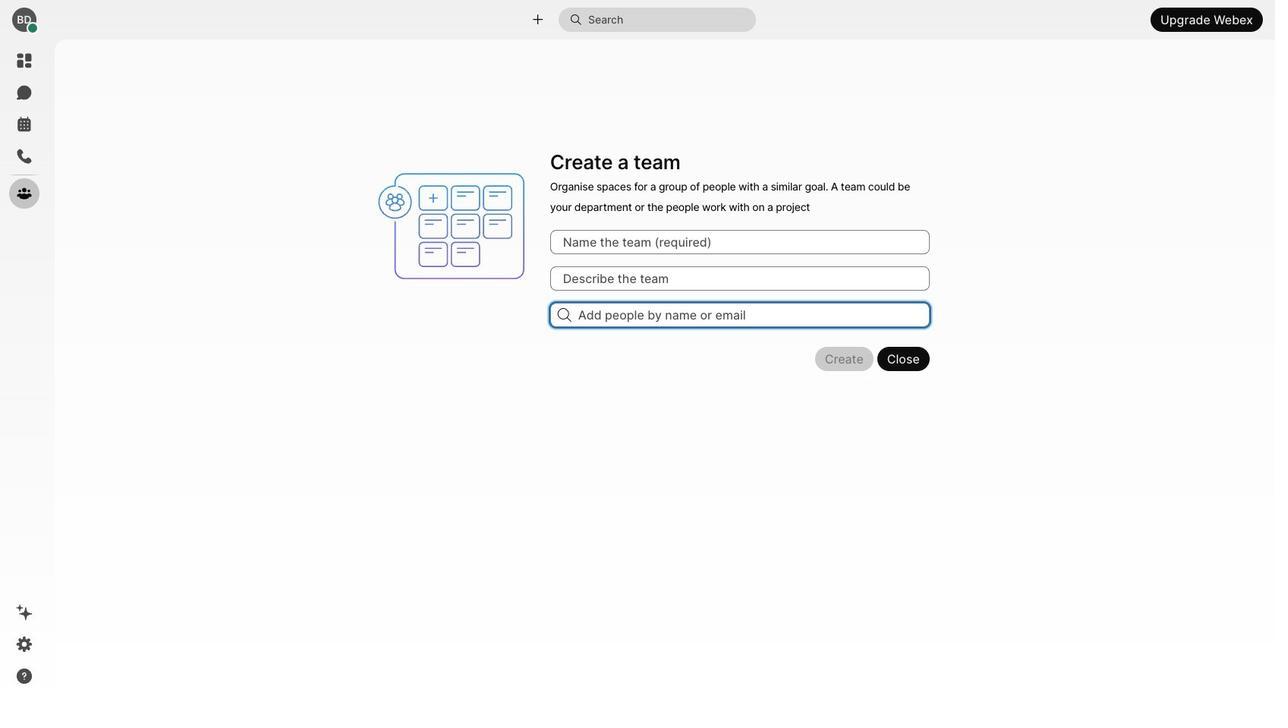 Task type: locate. For each thing, give the bounding box(es) containing it.
search_18 image
[[558, 308, 571, 322]]

Name the team (required) text field
[[550, 230, 930, 254]]

webex tab list
[[9, 46, 39, 209]]

create a team image
[[371, 146, 541, 307]]

navigation
[[0, 39, 49, 705]]



Task type: describe. For each thing, give the bounding box(es) containing it.
Add people by name or email text field
[[550, 303, 930, 327]]

Describe the team text field
[[550, 266, 930, 291]]



Task type: vqa. For each thing, say whether or not it's contained in the screenshot.
first 'list item' from the bottom of the page
no



